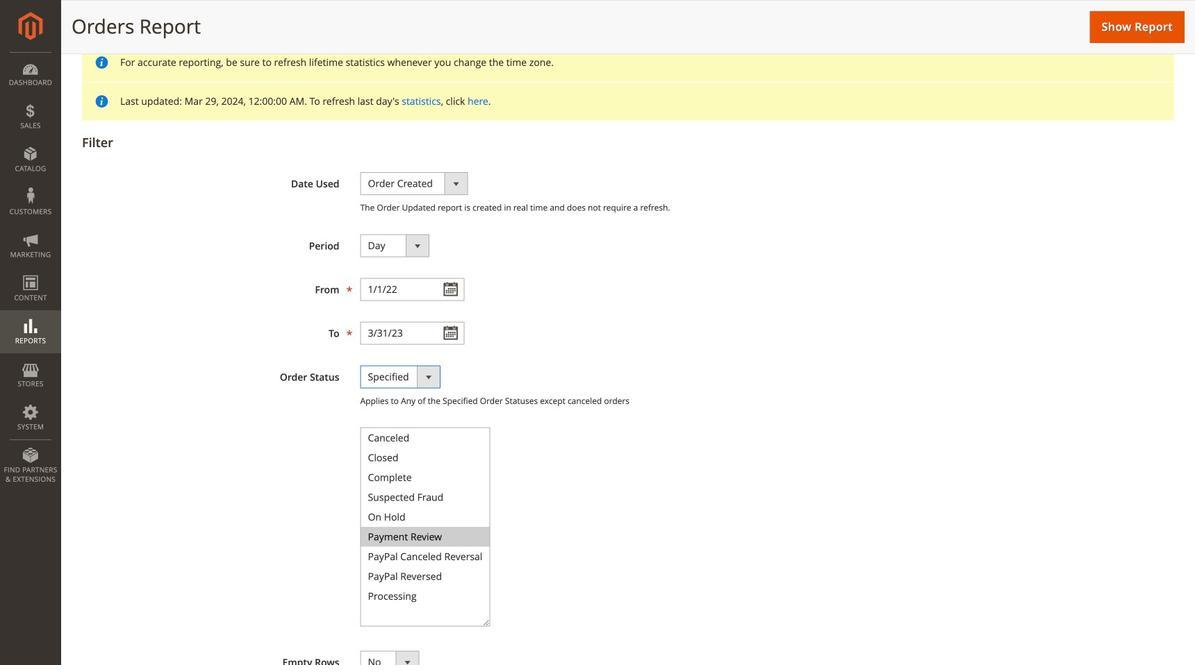 Task type: locate. For each thing, give the bounding box(es) containing it.
magento admin panel image
[[18, 12, 43, 40]]

None text field
[[360, 278, 465, 301], [360, 322, 465, 345], [360, 278, 465, 301], [360, 322, 465, 345]]

menu bar
[[0, 52, 61, 491]]



Task type: vqa. For each thing, say whether or not it's contained in the screenshot.
text box
yes



